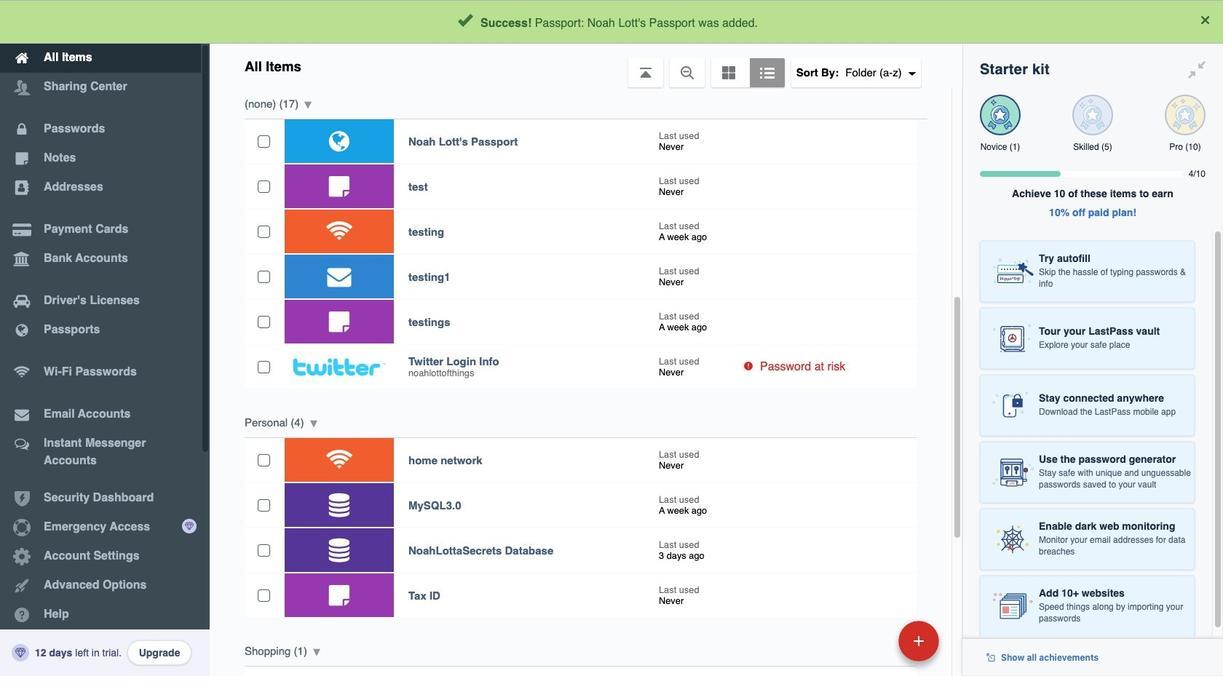 Task type: locate. For each thing, give the bounding box(es) containing it.
vault options navigation
[[210, 44, 963, 87]]

alert
[[0, 0, 1223, 44]]

main navigation navigation
[[0, 0, 210, 676]]

new item element
[[799, 620, 944, 662]]



Task type: describe. For each thing, give the bounding box(es) containing it.
Search search field
[[351, 6, 933, 38]]

new item navigation
[[799, 617, 948, 676]]

search my vault text field
[[351, 6, 933, 38]]



Task type: vqa. For each thing, say whether or not it's contained in the screenshot.
'Lastpass' image
no



